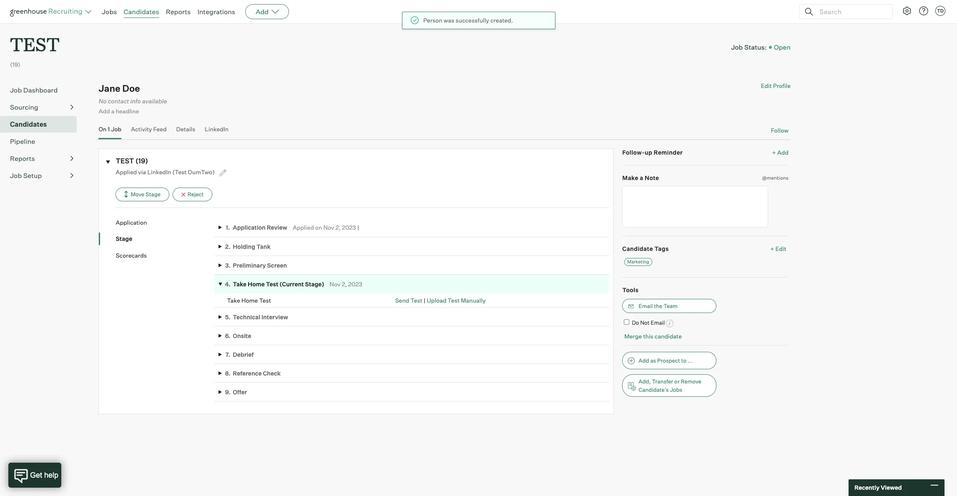 Task type: vqa. For each thing, say whether or not it's contained in the screenshot.
Cover
no



Task type: describe. For each thing, give the bounding box(es) containing it.
email inside button
[[639, 303, 653, 310]]

person
[[423, 17, 442, 24]]

status:
[[745, 43, 767, 51]]

greenhouse recruiting image
[[10, 7, 85, 17]]

@mentions
[[762, 175, 789, 181]]

details
[[176, 125, 195, 133]]

viewed
[[881, 485, 902, 492]]

person was successfully created.
[[423, 17, 513, 24]]

via
[[138, 168, 146, 176]]

add, transfer or remove candidate's jobs button
[[623, 374, 717, 397]]

remove
[[681, 378, 702, 385]]

job inside on 1 job 'link'
[[111, 125, 122, 133]]

candidate
[[623, 245, 653, 253]]

1 horizontal spatial application
[[233, 224, 266, 231]]

sourcing
[[10, 103, 38, 111]]

manually
[[461, 297, 486, 304]]

0 vertical spatial linkedin
[[205, 125, 229, 133]]

add button
[[245, 4, 289, 19]]

1 vertical spatial home
[[242, 297, 258, 304]]

edit profile
[[761, 82, 791, 89]]

make
[[623, 174, 639, 181]]

job status:
[[731, 43, 767, 51]]

review
[[267, 224, 287, 231]]

8.
[[225, 370, 231, 377]]

doe
[[122, 83, 140, 94]]

candidate's
[[639, 387, 669, 393]]

as
[[651, 357, 656, 364]]

+ for + edit
[[771, 245, 775, 253]]

3.
[[225, 262, 231, 269]]

job setup link
[[10, 171, 73, 181]]

activity feed
[[131, 125, 167, 133]]

reference
[[233, 370, 262, 377]]

0 vertical spatial |
[[358, 224, 359, 231]]

activity feed link
[[131, 125, 167, 138]]

preliminary
[[233, 262, 266, 269]]

nov 2, 2023
[[330, 281, 362, 288]]

0 horizontal spatial reports link
[[10, 154, 73, 164]]

1 vertical spatial candidates link
[[10, 119, 73, 129]]

1 vertical spatial candidates
[[10, 120, 47, 129]]

no
[[99, 98, 107, 105]]

follow-
[[623, 149, 645, 156]]

job setup
[[10, 172, 42, 180]]

+ add link
[[773, 149, 789, 157]]

1 vertical spatial 2023
[[348, 281, 362, 288]]

send test | upload test manually
[[395, 297, 486, 304]]

follow link
[[771, 126, 789, 134]]

reminder
[[654, 149, 683, 156]]

add inside popup button
[[256, 8, 269, 16]]

Search text field
[[818, 6, 885, 18]]

check
[[263, 370, 281, 377]]

interview
[[262, 314, 288, 321]]

1 vertical spatial |
[[424, 297, 426, 304]]

1 vertical spatial (19)
[[135, 157, 148, 165]]

td button
[[934, 4, 948, 18]]

do
[[632, 320, 639, 326]]

tags
[[655, 245, 669, 253]]

send test link
[[395, 297, 423, 304]]

1 vertical spatial nov
[[330, 281, 341, 288]]

+ edit link
[[769, 243, 789, 255]]

to
[[682, 357, 687, 364]]

1 horizontal spatial candidates
[[124, 8, 159, 16]]

follow
[[771, 127, 789, 134]]

+ add
[[773, 149, 789, 156]]

0 horizontal spatial reports
[[10, 154, 35, 163]]

on 1 job link
[[99, 125, 122, 138]]

1 vertical spatial take
[[227, 297, 240, 304]]

8. reference check
[[225, 370, 281, 377]]

marketing link
[[625, 258, 652, 266]]

...
[[688, 357, 693, 364]]

tank
[[257, 243, 271, 250]]

sourcing link
[[10, 102, 73, 112]]

test link
[[10, 23, 60, 58]]

test right send
[[411, 297, 423, 304]]

add inside 'button'
[[639, 357, 649, 364]]

add inside jane doe no contact info available add a headline
[[99, 108, 110, 115]]

5. technical interview
[[225, 314, 288, 321]]

application link
[[116, 219, 215, 227]]

this
[[644, 333, 654, 340]]

open
[[774, 43, 791, 51]]

merge this candidate link
[[625, 333, 682, 340]]

0 vertical spatial (19)
[[10, 61, 20, 68]]

job dashboard link
[[10, 85, 73, 95]]

6. onsite
[[225, 332, 251, 339]]

or
[[675, 378, 680, 385]]

test (19)
[[116, 157, 148, 165]]

1
[[108, 125, 110, 133]]

reject
[[188, 191, 204, 198]]

+ edit
[[771, 245, 787, 253]]

0 vertical spatial nov
[[324, 224, 334, 231]]

screen
[[267, 262, 287, 269]]

1 vertical spatial email
[[651, 320, 665, 326]]

scorecards
[[116, 252, 147, 259]]



Task type: locate. For each thing, give the bounding box(es) containing it.
1 vertical spatial edit
[[776, 245, 787, 253]]

up
[[645, 149, 653, 156]]

job for job setup
[[10, 172, 22, 180]]

0 horizontal spatial a
[[111, 108, 114, 115]]

0 vertical spatial candidates
[[124, 8, 159, 16]]

0 vertical spatial candidates link
[[124, 8, 159, 16]]

offer
[[233, 389, 247, 396]]

stage link
[[116, 235, 215, 243]]

1 horizontal spatial reports link
[[166, 8, 191, 16]]

available
[[142, 98, 167, 105]]

0 horizontal spatial candidates link
[[10, 119, 73, 129]]

job left status: at the right of page
[[731, 43, 743, 51]]

stage inside button
[[146, 191, 161, 198]]

holding
[[233, 243, 255, 250]]

feed
[[153, 125, 167, 133]]

a left note
[[640, 174, 644, 181]]

Do Not Email checkbox
[[624, 320, 630, 325]]

home up technical
[[242, 297, 258, 304]]

setup
[[23, 172, 42, 180]]

add as prospect to ...
[[639, 357, 693, 364]]

1 horizontal spatial applied
[[293, 224, 314, 231]]

transfer
[[652, 378, 674, 385]]

reports link left integrations
[[166, 8, 191, 16]]

reports left integrations
[[166, 8, 191, 16]]

2, right the on
[[336, 224, 341, 231]]

0 horizontal spatial application
[[116, 219, 147, 226]]

1 horizontal spatial 2,
[[342, 281, 347, 288]]

0 vertical spatial jobs
[[102, 8, 117, 16]]

1 horizontal spatial (19)
[[135, 157, 148, 165]]

0 vertical spatial reports
[[166, 8, 191, 16]]

candidates right jobs link
[[124, 8, 159, 16]]

1 vertical spatial linkedin
[[147, 168, 171, 176]]

merge
[[625, 333, 642, 340]]

on 1 job
[[99, 125, 122, 133]]

team
[[664, 303, 678, 310]]

candidates link up pipeline link
[[10, 119, 73, 129]]

email the team
[[639, 303, 678, 310]]

recently viewed
[[855, 485, 902, 492]]

linkedin right details
[[205, 125, 229, 133]]

dumtwo)
[[188, 168, 215, 176]]

0 vertical spatial edit
[[761, 82, 772, 89]]

prospect
[[658, 357, 680, 364]]

test for test
[[10, 32, 60, 56]]

email left the the
[[639, 303, 653, 310]]

job for job status:
[[731, 43, 743, 51]]

take down 4.
[[227, 297, 240, 304]]

onsite
[[233, 332, 251, 339]]

technical
[[233, 314, 260, 321]]

dashboard
[[23, 86, 58, 94]]

take
[[233, 281, 247, 288], [227, 297, 240, 304]]

reports link
[[166, 8, 191, 16], [10, 154, 73, 164]]

0 horizontal spatial applied
[[116, 168, 137, 176]]

job
[[731, 43, 743, 51], [10, 86, 22, 94], [111, 125, 122, 133], [10, 172, 22, 180]]

linkedin right via
[[147, 168, 171, 176]]

a down contact
[[111, 108, 114, 115]]

0 vertical spatial a
[[111, 108, 114, 115]]

linkedin
[[205, 125, 229, 133], [147, 168, 171, 176]]

recently
[[855, 485, 880, 492]]

home
[[248, 281, 265, 288], [242, 297, 258, 304]]

stage right move
[[146, 191, 161, 198]]

candidate
[[655, 333, 682, 340]]

application down move
[[116, 219, 147, 226]]

1.
[[226, 224, 230, 231]]

move stage button
[[116, 188, 169, 201]]

1 horizontal spatial candidates link
[[124, 8, 159, 16]]

job left setup
[[10, 172, 22, 180]]

9. offer
[[225, 389, 247, 396]]

@mentions link
[[762, 174, 789, 182]]

1 vertical spatial applied
[[293, 224, 314, 231]]

1 horizontal spatial linkedin
[[205, 125, 229, 133]]

+
[[773, 149, 776, 156], [771, 245, 775, 253]]

0 vertical spatial 2023
[[342, 224, 356, 231]]

application up '2. holding tank'
[[233, 224, 266, 231]]

1 vertical spatial test
[[116, 157, 134, 165]]

add as prospect to ... button
[[623, 352, 717, 369]]

created.
[[490, 17, 513, 24]]

test down screen
[[266, 281, 278, 288]]

0 vertical spatial home
[[248, 281, 265, 288]]

pipeline
[[10, 137, 35, 146]]

jobs inside add, transfer or remove candidate's jobs
[[670, 387, 683, 393]]

stage up scorecards on the bottom of the page
[[116, 235, 132, 243]]

take home test
[[227, 297, 271, 304]]

applied via linkedin (test dumtwo)
[[116, 168, 216, 176]]

0 vertical spatial email
[[639, 303, 653, 310]]

0 vertical spatial 2,
[[336, 224, 341, 231]]

home up take home test
[[248, 281, 265, 288]]

info
[[130, 98, 141, 105]]

None text field
[[623, 186, 769, 228]]

configure image
[[902, 6, 912, 16]]

1 horizontal spatial stage
[[146, 191, 161, 198]]

edit profile link
[[761, 82, 791, 89]]

(test
[[172, 168, 187, 176]]

successfully
[[456, 17, 489, 24]]

job right '1'
[[111, 125, 122, 133]]

0 vertical spatial applied
[[116, 168, 137, 176]]

scorecards link
[[116, 251, 215, 260]]

test up 5. technical interview
[[259, 297, 271, 304]]

2. holding tank
[[225, 243, 271, 250]]

0 horizontal spatial edit
[[761, 82, 772, 89]]

0 vertical spatial take
[[233, 281, 247, 288]]

send
[[395, 297, 409, 304]]

candidate tags
[[623, 245, 669, 253]]

nov right the on
[[324, 224, 334, 231]]

1 horizontal spatial test
[[116, 157, 134, 165]]

1 vertical spatial reports
[[10, 154, 35, 163]]

1 vertical spatial +
[[771, 245, 775, 253]]

0 horizontal spatial stage
[[116, 235, 132, 243]]

test for test (19)
[[116, 157, 134, 165]]

td
[[937, 8, 944, 14]]

do not email
[[632, 320, 665, 326]]

(19) down test link
[[10, 61, 20, 68]]

a inside jane doe no contact info available add a headline
[[111, 108, 114, 115]]

debrief
[[233, 351, 254, 358]]

0 vertical spatial +
[[773, 149, 776, 156]]

stage)
[[305, 281, 324, 288]]

make a note
[[623, 174, 659, 181]]

test
[[266, 281, 278, 288], [259, 297, 271, 304], [411, 297, 423, 304], [448, 297, 460, 304]]

6.
[[225, 332, 231, 339]]

2023 right the on
[[342, 224, 356, 231]]

0 vertical spatial reports link
[[166, 8, 191, 16]]

jane doe no contact info available add a headline
[[99, 83, 167, 115]]

applied left the on
[[293, 224, 314, 231]]

(current
[[280, 281, 304, 288]]

details link
[[176, 125, 195, 138]]

reports link up job setup link
[[10, 154, 73, 164]]

email right not
[[651, 320, 665, 326]]

4. take home test (current stage)
[[225, 281, 324, 288]]

job inside job dashboard link
[[10, 86, 22, 94]]

0 horizontal spatial linkedin
[[147, 168, 171, 176]]

test right upload
[[448, 297, 460, 304]]

test down greenhouse recruiting image
[[10, 32, 60, 56]]

application
[[116, 219, 147, 226], [233, 224, 266, 231]]

1. application review applied on  nov 2, 2023 |
[[226, 224, 359, 231]]

0 vertical spatial stage
[[146, 191, 161, 198]]

| right the on
[[358, 224, 359, 231]]

applied
[[116, 168, 137, 176], [293, 224, 314, 231]]

job up the sourcing
[[10, 86, 22, 94]]

applied down test (19)
[[116, 168, 137, 176]]

not
[[641, 320, 650, 326]]

take right 4.
[[233, 281, 247, 288]]

2023 right stage)
[[348, 281, 362, 288]]

note
[[645, 174, 659, 181]]

test down on 1 job 'link'
[[116, 157, 134, 165]]

0 horizontal spatial jobs
[[102, 8, 117, 16]]

1 vertical spatial 2,
[[342, 281, 347, 288]]

0 horizontal spatial test
[[10, 32, 60, 56]]

1 horizontal spatial |
[[424, 297, 426, 304]]

(19) up via
[[135, 157, 148, 165]]

add,
[[639, 378, 651, 385]]

| left upload
[[424, 297, 426, 304]]

linkedin link
[[205, 125, 229, 138]]

1 horizontal spatial a
[[640, 174, 644, 181]]

0 vertical spatial test
[[10, 32, 60, 56]]

1 vertical spatial a
[[640, 174, 644, 181]]

0 horizontal spatial (19)
[[10, 61, 20, 68]]

candidates down the sourcing
[[10, 120, 47, 129]]

test
[[10, 32, 60, 56], [116, 157, 134, 165]]

1 horizontal spatial jobs
[[670, 387, 683, 393]]

4.
[[225, 281, 231, 288]]

9.
[[225, 389, 231, 396]]

upload
[[427, 297, 447, 304]]

job inside job setup link
[[10, 172, 22, 180]]

|
[[358, 224, 359, 231], [424, 297, 426, 304]]

nov right stage)
[[330, 281, 341, 288]]

job for job dashboard
[[10, 86, 22, 94]]

reports down pipeline
[[10, 154, 35, 163]]

1 vertical spatial jobs
[[670, 387, 683, 393]]

0 horizontal spatial 2,
[[336, 224, 341, 231]]

the
[[654, 303, 663, 310]]

on
[[99, 125, 107, 133]]

candidates link right jobs link
[[124, 8, 159, 16]]

jobs link
[[102, 8, 117, 16]]

tools
[[623, 287, 639, 294]]

profile
[[773, 82, 791, 89]]

upload test manually link
[[427, 297, 486, 304]]

7.
[[225, 351, 230, 358]]

+ for + add
[[773, 149, 776, 156]]

1 horizontal spatial reports
[[166, 8, 191, 16]]

contact
[[108, 98, 129, 105]]

1 vertical spatial stage
[[116, 235, 132, 243]]

0 horizontal spatial candidates
[[10, 120, 47, 129]]

1 vertical spatial reports link
[[10, 154, 73, 164]]

1 horizontal spatial edit
[[776, 245, 787, 253]]

0 horizontal spatial |
[[358, 224, 359, 231]]

email the team button
[[623, 299, 717, 313]]

2.
[[225, 243, 231, 250]]

jane
[[99, 83, 120, 94]]

2, right stage)
[[342, 281, 347, 288]]



